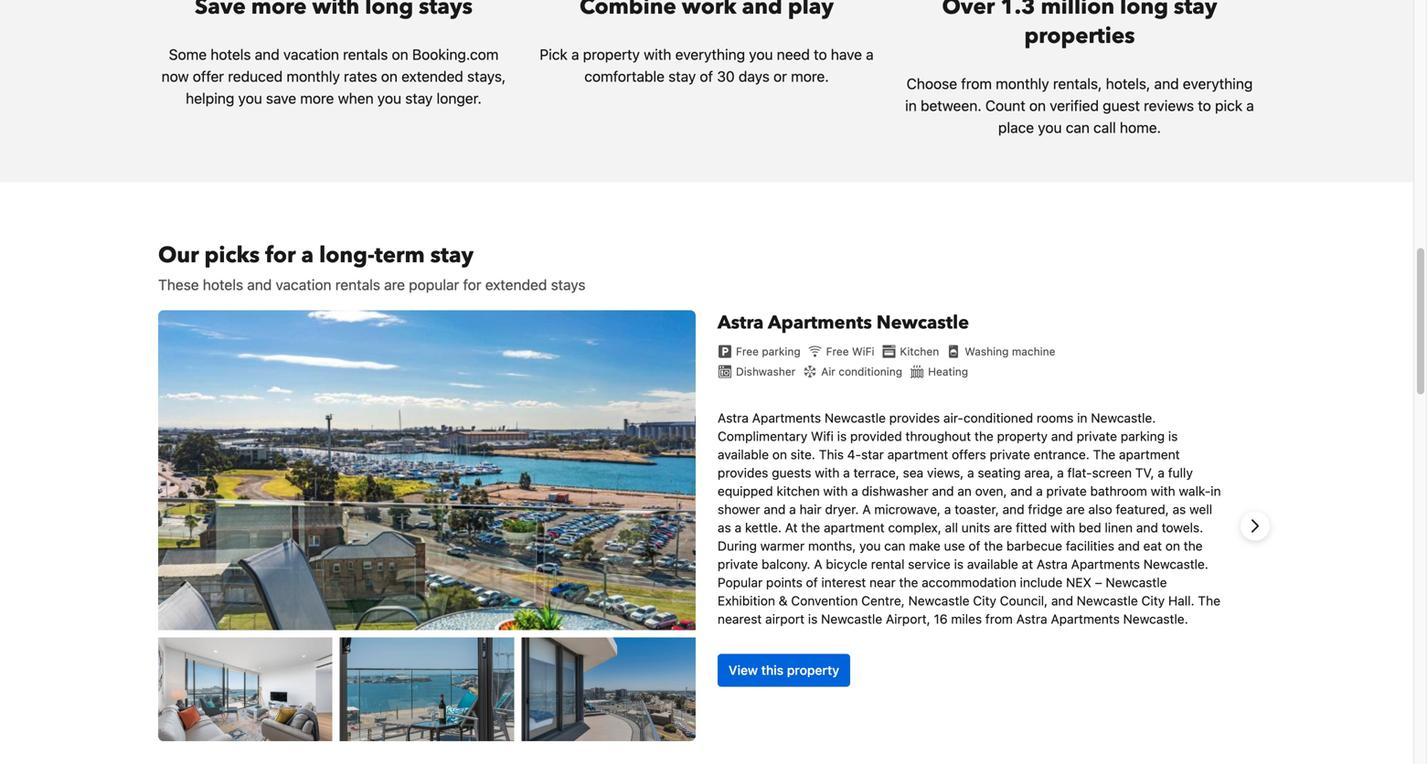 Task type: locate. For each thing, give the bounding box(es) containing it.
an
[[958, 484, 972, 499]]

2 city from the left
[[1142, 594, 1165, 609]]

star
[[862, 447, 884, 462]]

property inside astra apartments newcastle provides air-conditioned rooms in newcastle. complimentary wifi is provided throughout the property and private parking is available on site. this 4-star apartment offers private entrance.  the apartment provides guests with a terrace, sea views, a seating area, a flat-screen tv, a fully equipped kitchen with a dishwasher and an oven, and a private bathroom with walk-in shower and a hair dryer. a microwave, a toaster, and fridge are also featured, as well as a kettle. at the apartment complex, all units are fitted with bed linen and towels. during warmer months, you can make use of the barbecue facilities and eat on the private balcony.  a bicycle rental service is available at astra apartments newcastle. popular points of interest near the accommodation include nex – newcastle exhibition & convention centre, newcastle city council, and newcastle city hall. the nearest airport is newcastle airport, 16 miles from astra apartments newcastle.
[[997, 429, 1048, 444]]

the
[[1093, 447, 1116, 462], [1198, 594, 1221, 609]]

from inside choose from monthly rentals, hotels, and everything in between. count on verified guest reviews to pick a place you can call home.
[[961, 75, 992, 92]]

0 horizontal spatial can
[[885, 539, 906, 554]]

1 vertical spatial as
[[718, 520, 731, 536]]

1 horizontal spatial in
[[1078, 411, 1088, 426]]

towels.
[[1162, 520, 1204, 536]]

washing machine
[[965, 345, 1056, 358]]

stay left 30
[[669, 68, 696, 85]]

0 horizontal spatial city
[[973, 594, 997, 609]]

property inside button
[[787, 663, 840, 678]]

rentals up the rates
[[343, 46, 388, 63]]

1 vertical spatial parking
[[1121, 429, 1165, 444]]

and down picks
[[247, 276, 272, 294]]

to
[[814, 46, 827, 63], [1198, 97, 1212, 114]]

0 horizontal spatial in
[[906, 97, 917, 114]]

30
[[717, 68, 735, 85]]

verified
[[1050, 97, 1099, 114]]

1 vertical spatial everything
[[1183, 75, 1253, 92]]

picks
[[205, 241, 260, 271]]

tv,
[[1136, 466, 1155, 481]]

is down "use"
[[954, 557, 964, 572]]

everything inside the pick a property with everything you need to have a comfortable stay of 30 days or more.
[[676, 46, 745, 63]]

stay up popular
[[430, 241, 474, 271]]

properties
[[1025, 21, 1135, 51]]

a down area,
[[1036, 484, 1043, 499]]

are down term
[[384, 276, 405, 294]]

1 vertical spatial from
[[986, 612, 1013, 627]]

property up comfortable
[[583, 46, 640, 63]]

stay left longer.
[[405, 90, 433, 107]]

a left long-
[[301, 241, 314, 271]]

property for pick a property with everything you need to have a comfortable stay of 30 days or more.
[[583, 46, 640, 63]]

everything up pick on the right top
[[1183, 75, 1253, 92]]

1 horizontal spatial provides
[[890, 411, 940, 426]]

0 horizontal spatial as
[[718, 520, 731, 536]]

in inside choose from monthly rentals, hotels, and everything in between. count on verified guest reviews to pick a place you can call home.
[[906, 97, 917, 114]]

and inside some hotels and vacation rentals on booking.com now offer reduced monthly rates on extended stays, helping you save more when you stay longer.
[[255, 46, 280, 63]]

are inside our picks for a long-term stay these hotels and vacation rentals are popular for extended stays
[[384, 276, 405, 294]]

a right dryer.
[[863, 502, 871, 517]]

a up all
[[945, 502, 952, 517]]

1 vertical spatial can
[[885, 539, 906, 554]]

0 vertical spatial to
[[814, 46, 827, 63]]

hotels inside our picks for a long-term stay these hotels and vacation rentals are popular for extended stays
[[203, 276, 243, 294]]

a right pick on the right top
[[1247, 97, 1255, 114]]

featured,
[[1116, 502, 1170, 517]]

with up comfortable
[[644, 46, 672, 63]]

complimentary
[[718, 429, 808, 444]]

1 vertical spatial to
[[1198, 97, 1212, 114]]

rates
[[344, 68, 377, 85]]

of down units
[[969, 539, 981, 554]]

free
[[736, 345, 759, 358], [826, 345, 849, 358]]

2 horizontal spatial property
[[997, 429, 1048, 444]]

provides
[[890, 411, 940, 426], [718, 466, 769, 481]]

0 horizontal spatial of
[[700, 68, 713, 85]]

1 horizontal spatial apartment
[[888, 447, 949, 462]]

extended left stays
[[485, 276, 547, 294]]

in up the "well"
[[1211, 484, 1221, 499]]

everything inside choose from monthly rentals, hotels, and everything in between. count on verified guest reviews to pick a place you can call home.
[[1183, 75, 1253, 92]]

you inside astra apartments newcastle provides air-conditioned rooms in newcastle. complimentary wifi is provided throughout the property and private parking is available on site. this 4-star apartment offers private entrance.  the apartment provides guests with a terrace, sea views, a seating area, a flat-screen tv, a fully equipped kitchen with a dishwasher and an oven, and a private bathroom with walk-in shower and a hair dryer. a microwave, a toaster, and fridge are also featured, as well as a kettle. at the apartment complex, all units are fitted with bed linen and towels. during warmer months, you can make use of the barbecue facilities and eat on the private balcony.  a bicycle rental service is available at astra apartments newcastle. popular points of interest near the accommodation include nex – newcastle exhibition & convention centre, newcastle city council, and newcastle city hall. the nearest airport is newcastle airport, 16 miles from astra apartments newcastle.
[[860, 539, 881, 554]]

terrace,
[[854, 466, 900, 481]]

and up kettle.
[[764, 502, 786, 517]]

with down fully
[[1151, 484, 1176, 499]]

rentals down long-
[[335, 276, 380, 294]]

warmer
[[761, 539, 805, 554]]

you up rental
[[860, 539, 881, 554]]

0 horizontal spatial available
[[718, 447, 769, 462]]

in for between.
[[906, 97, 917, 114]]

and inside our picks for a long-term stay these hotels and vacation rentals are popular for extended stays
[[247, 276, 272, 294]]

entrance.
[[1034, 447, 1090, 462]]

for right popular
[[463, 276, 482, 294]]

property inside the pick a property with everything you need to have a comfortable stay of 30 days or more.
[[583, 46, 640, 63]]

0 vertical spatial everything
[[676, 46, 745, 63]]

hair
[[800, 502, 822, 517]]

1 horizontal spatial property
[[787, 663, 840, 678]]

rentals inside some hotels and vacation rentals on booking.com now offer reduced monthly rates on extended stays, helping you save more when you stay longer.
[[343, 46, 388, 63]]

0 vertical spatial extended
[[402, 68, 464, 85]]

1 horizontal spatial the
[[1198, 594, 1221, 609]]

free up air
[[826, 345, 849, 358]]

screen
[[1093, 466, 1132, 481]]

some
[[169, 46, 207, 63]]

1 horizontal spatial a
[[863, 502, 871, 517]]

convention
[[791, 594, 858, 609]]

1 horizontal spatial free
[[826, 345, 849, 358]]

apartment up the sea
[[888, 447, 949, 462]]

2 vertical spatial property
[[787, 663, 840, 678]]

you up days
[[749, 46, 773, 63]]

of inside the pick a property with everything you need to have a comfortable stay of 30 days or more.
[[700, 68, 713, 85]]

2 horizontal spatial in
[[1211, 484, 1221, 499]]

and up reduced
[[255, 46, 280, 63]]

the down conditioned
[[975, 429, 994, 444]]

astra apartments newcastle provides air-conditioned rooms in newcastle. complimentary wifi is provided throughout the property and private parking is available on site. this 4-star apartment offers private entrance.  the apartment provides guests with a terrace, sea views, a seating area, a flat-screen tv, a fully equipped kitchen with a dishwasher and an oven, and a private bathroom with walk-in shower and a hair dryer. a microwave, a toaster, and fridge are also featured, as well as a kettle. at the apartment complex, all units are fitted with bed linen and towels. during warmer months, you can make use of the barbecue facilities and eat on the private balcony.  a bicycle rental service is available at astra apartments newcastle. popular points of interest near the accommodation include nex – newcastle exhibition & convention centre, newcastle city council, and newcastle city hall. the nearest airport is newcastle airport, 16 miles from astra apartments newcastle.
[[718, 411, 1221, 627]]

bathroom
[[1091, 484, 1148, 499]]

city left hall.
[[1142, 594, 1165, 609]]

1 vertical spatial rentals
[[335, 276, 380, 294]]

0 horizontal spatial are
[[384, 276, 405, 294]]

are
[[384, 276, 405, 294], [1067, 502, 1085, 517], [994, 520, 1013, 536]]

is up fully
[[1169, 429, 1178, 444]]

conditioning
[[839, 365, 903, 378]]

0 vertical spatial hotels
[[211, 46, 251, 63]]

1 vertical spatial in
[[1078, 411, 1088, 426]]

0 horizontal spatial free
[[736, 345, 759, 358]]

1 horizontal spatial available
[[967, 557, 1019, 572]]

newcastle. up the screen
[[1091, 411, 1156, 426]]

balcony.
[[762, 557, 811, 572]]

0 horizontal spatial a
[[814, 557, 823, 572]]

microwave,
[[875, 502, 941, 517]]

on right the rates
[[381, 68, 398, 85]]

stay right the long
[[1174, 0, 1218, 22]]

the right hall.
[[1198, 594, 1221, 609]]

to inside choose from monthly rentals, hotels, and everything in between. count on verified guest reviews to pick a place you can call home.
[[1198, 97, 1212, 114]]

fitted
[[1016, 520, 1047, 536]]

site.
[[791, 447, 816, 462]]

choose from monthly rentals, hotels, and everything in between. count on verified guest reviews to pick a place you can call home.
[[906, 75, 1255, 136]]

available down complimentary on the right of the page
[[718, 447, 769, 462]]

0 horizontal spatial extended
[[402, 68, 464, 85]]

2 vertical spatial of
[[806, 575, 818, 590]]

some hotels and vacation rentals on booking.com now offer reduced monthly rates on extended stays, helping you save more when you stay longer.
[[162, 46, 506, 107]]

newcastle. down hall.
[[1124, 612, 1189, 627]]

hotels
[[211, 46, 251, 63], [203, 276, 243, 294]]

free for free parking
[[736, 345, 759, 358]]

1 vertical spatial property
[[997, 429, 1048, 444]]

view this property
[[729, 663, 840, 678]]

astra up complimentary on the right of the page
[[718, 411, 749, 426]]

a down months,
[[814, 557, 823, 572]]

2 vertical spatial are
[[994, 520, 1013, 536]]

stay inside over 1.3 million long stay properties
[[1174, 0, 1218, 22]]

stay inside the pick a property with everything you need to have a comfortable stay of 30 days or more.
[[669, 68, 696, 85]]

0 vertical spatial in
[[906, 97, 917, 114]]

air
[[822, 365, 836, 378]]

stay inside our picks for a long-term stay these hotels and vacation rentals are popular for extended stays
[[430, 241, 474, 271]]

a right the have
[[866, 46, 874, 63]]

0 horizontal spatial monthly
[[287, 68, 340, 85]]

city down accommodation on the right bottom of the page
[[973, 594, 997, 609]]

months,
[[808, 539, 856, 554]]

and down views,
[[932, 484, 954, 499]]

fully
[[1169, 466, 1193, 481]]

place
[[999, 119, 1034, 136]]

0 horizontal spatial to
[[814, 46, 827, 63]]

apartment up "tv,"
[[1119, 447, 1180, 462]]

home.
[[1120, 119, 1162, 136]]

1 vertical spatial newcastle.
[[1144, 557, 1209, 572]]

pick
[[1215, 97, 1243, 114]]

in down choose
[[906, 97, 917, 114]]

1 vertical spatial provides
[[718, 466, 769, 481]]

hotels down picks
[[203, 276, 243, 294]]

on up place
[[1030, 97, 1046, 114]]

more
[[300, 90, 334, 107]]

1 free from the left
[[736, 345, 759, 358]]

and down linen
[[1118, 539, 1140, 554]]

0 vertical spatial of
[[700, 68, 713, 85]]

monthly up more
[[287, 68, 340, 85]]

0 vertical spatial can
[[1066, 119, 1090, 136]]

astra apartments newcastle
[[718, 311, 970, 336]]

count
[[986, 97, 1026, 114]]

apartment down dryer.
[[824, 520, 885, 536]]

machine
[[1012, 345, 1056, 358]]

0 vertical spatial property
[[583, 46, 640, 63]]

0 vertical spatial from
[[961, 75, 992, 92]]

can inside astra apartments newcastle provides air-conditioned rooms in newcastle. complimentary wifi is provided throughout the property and private parking is available on site. this 4-star apartment offers private entrance.  the apartment provides guests with a terrace, sea views, a seating area, a flat-screen tv, a fully equipped kitchen with a dishwasher and an oven, and a private bathroom with walk-in shower and a hair dryer. a microwave, a toaster, and fridge are also featured, as well as a kettle. at the apartment complex, all units are fitted with bed linen and towels. during warmer months, you can make use of the barbecue facilities and eat on the private balcony.  a bicycle rental service is available at astra apartments newcastle. popular points of interest near the accommodation include nex – newcastle exhibition & convention centre, newcastle city council, and newcastle city hall. the nearest airport is newcastle airport, 16 miles from astra apartments newcastle.
[[885, 539, 906, 554]]

seating
[[978, 466, 1021, 481]]

use
[[944, 539, 965, 554]]

equipped
[[718, 484, 773, 499]]

0 vertical spatial for
[[265, 241, 296, 271]]

1 horizontal spatial can
[[1066, 119, 1090, 136]]

2 horizontal spatial of
[[969, 539, 981, 554]]

sea
[[903, 466, 924, 481]]

over 1.3 million long stay properties
[[942, 0, 1218, 51]]

everything up 30
[[676, 46, 745, 63]]

kitchen
[[777, 484, 820, 499]]

provides up throughout
[[890, 411, 940, 426]]

1 horizontal spatial monthly
[[996, 75, 1050, 92]]

during
[[718, 539, 757, 554]]

extended down booking.com
[[402, 68, 464, 85]]

0 vertical spatial as
[[1173, 502, 1186, 517]]

2 free from the left
[[826, 345, 849, 358]]

can up rental
[[885, 539, 906, 554]]

helping
[[186, 90, 234, 107]]

the up the screen
[[1093, 447, 1116, 462]]

1 vertical spatial hotels
[[203, 276, 243, 294]]

16
[[934, 612, 948, 627]]

parking inside astra apartments newcastle provides air-conditioned rooms in newcastle. complimentary wifi is provided throughout the property and private parking is available on site. this 4-star apartment offers private entrance.  the apartment provides guests with a terrace, sea views, a seating area, a flat-screen tv, a fully equipped kitchen with a dishwasher and an oven, and a private bathroom with walk-in shower and a hair dryer. a microwave, a toaster, and fridge are also featured, as well as a kettle. at the apartment complex, all units are fitted with bed linen and towels. during warmer months, you can make use of the barbecue facilities and eat on the private balcony.  a bicycle rental service is available at astra apartments newcastle. popular points of interest near the accommodation include nex – newcastle exhibition & convention centre, newcastle city council, and newcastle city hall. the nearest airport is newcastle airport, 16 miles from astra apartments newcastle.
[[1121, 429, 1165, 444]]

with inside the pick a property with everything you need to have a comfortable stay of 30 days or more.
[[644, 46, 672, 63]]

1 horizontal spatial city
[[1142, 594, 1165, 609]]

can down the verified
[[1066, 119, 1090, 136]]

0 vertical spatial parking
[[762, 345, 801, 358]]

are right units
[[994, 520, 1013, 536]]

well
[[1190, 502, 1213, 517]]

0 vertical spatial vacation
[[283, 46, 339, 63]]

between.
[[921, 97, 982, 114]]

2 vertical spatial in
[[1211, 484, 1221, 499]]

as
[[1173, 502, 1186, 517], [718, 520, 731, 536]]

is right wifi
[[838, 429, 847, 444]]

of
[[700, 68, 713, 85], [969, 539, 981, 554], [806, 575, 818, 590]]

available
[[718, 447, 769, 462], [967, 557, 1019, 572]]

million
[[1041, 0, 1115, 22]]

0 vertical spatial available
[[718, 447, 769, 462]]

private down flat-
[[1047, 484, 1087, 499]]

with up dryer.
[[824, 484, 848, 499]]

the
[[975, 429, 994, 444], [801, 520, 821, 536], [984, 539, 1003, 554], [1184, 539, 1203, 554], [899, 575, 919, 590]]

and up reviews
[[1155, 75, 1179, 92]]

vacation inside our picks for a long-term stay these hotels and vacation rentals are popular for extended stays
[[276, 276, 332, 294]]

in right the rooms
[[1078, 411, 1088, 426]]

monthly up count
[[996, 75, 1050, 92]]

newcastle
[[877, 311, 970, 336], [825, 411, 886, 426], [1106, 575, 1167, 590], [909, 594, 970, 609], [1077, 594, 1138, 609], [821, 612, 883, 627]]

free wifi
[[826, 345, 875, 358]]

monthly inside choose from monthly rentals, hotels, and everything in between. count on verified guest reviews to pick a place you can call home.
[[996, 75, 1050, 92]]

a right pick
[[572, 46, 579, 63]]

astra up free parking
[[718, 311, 764, 336]]

the down hair at bottom right
[[801, 520, 821, 536]]

1 horizontal spatial parking
[[1121, 429, 1165, 444]]

free for free wifi
[[826, 345, 849, 358]]

view
[[729, 663, 758, 678]]

for right picks
[[265, 241, 296, 271]]

0 horizontal spatial for
[[265, 241, 296, 271]]

0 vertical spatial the
[[1093, 447, 1116, 462]]

can
[[1066, 119, 1090, 136], [885, 539, 906, 554]]

extended inside our picks for a long-term stay these hotels and vacation rentals are popular for extended stays
[[485, 276, 547, 294]]

are up bed
[[1067, 502, 1085, 517]]

the right near
[[899, 575, 919, 590]]

1 horizontal spatial extended
[[485, 276, 547, 294]]

0 vertical spatial are
[[384, 276, 405, 294]]

0 horizontal spatial the
[[1093, 447, 1116, 462]]

0 vertical spatial rentals
[[343, 46, 388, 63]]

provides up equipped
[[718, 466, 769, 481]]

0 horizontal spatial everything
[[676, 46, 745, 63]]

and
[[255, 46, 280, 63], [1155, 75, 1179, 92], [247, 276, 272, 294], [1052, 429, 1074, 444], [932, 484, 954, 499], [1011, 484, 1033, 499], [764, 502, 786, 517], [1003, 502, 1025, 517], [1137, 520, 1159, 536], [1118, 539, 1140, 554], [1052, 594, 1074, 609]]

0 horizontal spatial parking
[[762, 345, 801, 358]]

you down the verified
[[1038, 119, 1062, 136]]

newcastle down '–'
[[1077, 594, 1138, 609]]

property
[[583, 46, 640, 63], [997, 429, 1048, 444], [787, 663, 840, 678]]

vacation up more
[[283, 46, 339, 63]]

1 horizontal spatial for
[[463, 276, 482, 294]]

vacation down long-
[[276, 276, 332, 294]]

as up towels. at the bottom of page
[[1173, 502, 1186, 517]]

parking up dishwasher at the right top of page
[[762, 345, 801, 358]]

conditioned
[[964, 411, 1034, 426]]

of up convention
[[806, 575, 818, 590]]

0 horizontal spatial provides
[[718, 466, 769, 481]]

stays,
[[467, 68, 506, 85]]

reviews
[[1144, 97, 1195, 114]]

stays
[[551, 276, 586, 294]]

eat
[[1144, 539, 1162, 554]]

over
[[942, 0, 995, 22]]

newcastle down convention
[[821, 612, 883, 627]]

apartments up complimentary on the right of the page
[[752, 411, 821, 426]]

0 horizontal spatial property
[[583, 46, 640, 63]]

1 horizontal spatial everything
[[1183, 75, 1253, 92]]

apartments
[[768, 311, 872, 336], [752, 411, 821, 426], [1072, 557, 1140, 572], [1051, 612, 1120, 627]]

1 vertical spatial extended
[[485, 276, 547, 294]]

parking up "tv,"
[[1121, 429, 1165, 444]]

from down the council,
[[986, 612, 1013, 627]]

from up between.
[[961, 75, 992, 92]]

and down featured, at the right of the page
[[1137, 520, 1159, 536]]

1 vertical spatial vacation
[[276, 276, 332, 294]]

1 horizontal spatial as
[[1173, 502, 1186, 517]]

1 horizontal spatial to
[[1198, 97, 1212, 114]]

rentals inside our picks for a long-term stay these hotels and vacation rentals are popular for extended stays
[[335, 276, 380, 294]]

monthly
[[287, 68, 340, 85], [996, 75, 1050, 92]]

1 vertical spatial are
[[1067, 502, 1085, 517]]



Task type: vqa. For each thing, say whether or not it's contained in the screenshot.
Best seller associated with to
no



Task type: describe. For each thing, give the bounding box(es) containing it.
views,
[[927, 466, 964, 481]]

area,
[[1025, 466, 1054, 481]]

–
[[1095, 575, 1103, 590]]

apartments down the nex
[[1051, 612, 1120, 627]]

1 vertical spatial of
[[969, 539, 981, 554]]

a inside our picks for a long-term stay these hotels and vacation rentals are popular for extended stays
[[301, 241, 314, 271]]

stay inside some hotels and vacation rentals on booking.com now offer reduced monthly rates on extended stays, helping you save more when you stay longer.
[[405, 90, 433, 107]]

shower
[[718, 502, 761, 517]]

1 vertical spatial a
[[814, 557, 823, 572]]

save
[[266, 90, 296, 107]]

accommodation
[[922, 575, 1017, 590]]

hotels,
[[1106, 75, 1151, 92]]

service
[[908, 557, 951, 572]]

can inside choose from monthly rentals, hotels, and everything in between. count on verified guest reviews to pick a place you can call home.
[[1066, 119, 1090, 136]]

at
[[1022, 557, 1034, 572]]

dishwasher
[[862, 484, 929, 499]]

view this property button
[[718, 654, 851, 687]]

and up fitted
[[1003, 502, 1025, 517]]

monthly inside some hotels and vacation rentals on booking.com now offer reduced monthly rates on extended stays, helping you save more when you stay longer.
[[287, 68, 340, 85]]

airport
[[766, 612, 805, 627]]

2 vertical spatial newcastle.
[[1124, 612, 1189, 627]]

a right "tv,"
[[1158, 466, 1165, 481]]

rooms
[[1037, 411, 1074, 426]]

a inside choose from monthly rentals, hotels, and everything in between. count on verified guest reviews to pick a place you can call home.
[[1247, 97, 1255, 114]]

nearest
[[718, 612, 762, 627]]

0 vertical spatial a
[[863, 502, 871, 517]]

exhibition
[[718, 594, 775, 609]]

at
[[785, 520, 798, 536]]

4-
[[848, 447, 862, 462]]

the down towels. at the bottom of page
[[1184, 539, 1203, 554]]

choose
[[907, 75, 958, 92]]

0 horizontal spatial apartment
[[824, 520, 885, 536]]

offer
[[193, 68, 224, 85]]

1 horizontal spatial of
[[806, 575, 818, 590]]

from inside astra apartments newcastle provides air-conditioned rooms in newcastle. complimentary wifi is provided throughout the property and private parking is available on site. this 4-star apartment offers private entrance.  the apartment provides guests with a terrace, sea views, a seating area, a flat-screen tv, a fully equipped kitchen with a dishwasher and an oven, and a private bathroom with walk-in shower and a hair dryer. a microwave, a toaster, and fridge are also featured, as well as a kettle. at the apartment complex, all units are fitted with bed linen and towels. during warmer months, you can make use of the barbecue facilities and eat on the private balcony.  a bicycle rental service is available at astra apartments newcastle. popular points of interest near the accommodation include nex – newcastle exhibition & convention centre, newcastle city council, and newcastle city hall. the nearest airport is newcastle airport, 16 miles from astra apartments newcastle.
[[986, 612, 1013, 627]]

washing
[[965, 345, 1009, 358]]

you inside choose from monthly rentals, hotels, and everything in between. count on verified guest reviews to pick a place you can call home.
[[1038, 119, 1062, 136]]

1 vertical spatial for
[[463, 276, 482, 294]]

hall.
[[1169, 594, 1195, 609]]

our picks for a long-term stay these hotels and vacation rentals are popular for extended stays
[[158, 241, 586, 294]]

with down this at the right bottom
[[815, 466, 840, 481]]

1 city from the left
[[973, 594, 997, 609]]

longer.
[[437, 90, 482, 107]]

dryer.
[[825, 502, 859, 517]]

you down reduced
[[238, 90, 262, 107]]

0 vertical spatial provides
[[890, 411, 940, 426]]

the down units
[[984, 539, 1003, 554]]

free parking
[[736, 345, 801, 358]]

apartments up free wifi
[[768, 311, 872, 336]]

kettle.
[[745, 520, 782, 536]]

1 vertical spatial available
[[967, 557, 1019, 572]]

guest
[[1103, 97, 1140, 114]]

complex,
[[888, 520, 942, 536]]

astra up include at the right of page
[[1037, 557, 1068, 572]]

points
[[766, 575, 803, 590]]

and inside choose from monthly rentals, hotels, and everything in between. count on verified guest reviews to pick a place you can call home.
[[1155, 75, 1179, 92]]

in for newcastle.
[[1078, 411, 1088, 426]]

these
[[158, 276, 199, 294]]

include
[[1020, 575, 1063, 590]]

a down entrance.
[[1057, 466, 1064, 481]]

more.
[[791, 68, 829, 85]]

guests
[[772, 466, 812, 481]]

reduced
[[228, 68, 283, 85]]

units
[[962, 520, 991, 536]]

astra down the council,
[[1017, 612, 1048, 627]]

bicycle
[[826, 557, 868, 572]]

&
[[779, 594, 788, 609]]

wifi
[[852, 345, 875, 358]]

fridge
[[1028, 502, 1063, 517]]

a up dryer.
[[852, 484, 859, 499]]

2 horizontal spatial apartment
[[1119, 447, 1180, 462]]

wifi
[[811, 429, 834, 444]]

days
[[739, 68, 770, 85]]

a left hair at bottom right
[[789, 502, 796, 517]]

extended inside some hotels and vacation rentals on booking.com now offer reduced monthly rates on extended stays, helping you save more when you stay longer.
[[402, 68, 464, 85]]

long-
[[319, 241, 375, 271]]

air-
[[944, 411, 964, 426]]

popular
[[718, 575, 763, 590]]

hotels inside some hotels and vacation rentals on booking.com now offer reduced monthly rates on extended stays, helping you save more when you stay longer.
[[211, 46, 251, 63]]

linen
[[1105, 520, 1133, 536]]

2 horizontal spatial are
[[1067, 502, 1085, 517]]

provided
[[851, 429, 902, 444]]

newcastle up 16
[[909, 594, 970, 609]]

to inside the pick a property with everything you need to have a comfortable stay of 30 days or more.
[[814, 46, 827, 63]]

heating
[[928, 365, 969, 378]]

newcastle up provided
[[825, 411, 886, 426]]

nex
[[1066, 575, 1092, 590]]

with down fridge
[[1051, 520, 1076, 536]]

kitchen
[[900, 345, 939, 358]]

private down during
[[718, 557, 758, 572]]

and down the nex
[[1052, 594, 1074, 609]]

a up during
[[735, 520, 742, 536]]

on right eat
[[1166, 539, 1181, 554]]

pick a property with everything you need to have a comfortable stay of 30 days or more.
[[540, 46, 874, 85]]

on inside choose from monthly rentals, hotels, and everything in between. count on verified guest reviews to pick a place you can call home.
[[1030, 97, 1046, 114]]

long
[[1120, 0, 1169, 22]]

near
[[870, 575, 896, 590]]

property for view this property
[[787, 663, 840, 678]]

you right when in the top of the page
[[378, 90, 402, 107]]

popular
[[409, 276, 459, 294]]

1.3
[[1001, 0, 1036, 22]]

newcastle right '–'
[[1106, 575, 1167, 590]]

and down area,
[[1011, 484, 1033, 499]]

1 vertical spatial the
[[1198, 594, 1221, 609]]

0 vertical spatial newcastle.
[[1091, 411, 1156, 426]]

and up entrance.
[[1052, 429, 1074, 444]]

council,
[[1000, 594, 1048, 609]]

you inside the pick a property with everything you need to have a comfortable stay of 30 days or more.
[[749, 46, 773, 63]]

a down 4-
[[843, 466, 850, 481]]

a down offers
[[968, 466, 975, 481]]

booking.com
[[412, 46, 499, 63]]

now
[[162, 68, 189, 85]]

our
[[158, 241, 199, 271]]

or
[[774, 68, 787, 85]]

is down convention
[[808, 612, 818, 627]]

on left booking.com
[[392, 46, 409, 63]]

walk-
[[1179, 484, 1211, 499]]

1 horizontal spatial are
[[994, 520, 1013, 536]]

vacation inside some hotels and vacation rentals on booking.com now offer reduced monthly rates on extended stays, helping you save more when you stay longer.
[[283, 46, 339, 63]]

throughout
[[906, 429, 971, 444]]

private up the screen
[[1077, 429, 1118, 444]]

private up seating
[[990, 447, 1031, 462]]

interest
[[822, 575, 866, 590]]

apartments up '–'
[[1072, 557, 1140, 572]]

newcastle up kitchen
[[877, 311, 970, 336]]

on up guests
[[773, 447, 787, 462]]



